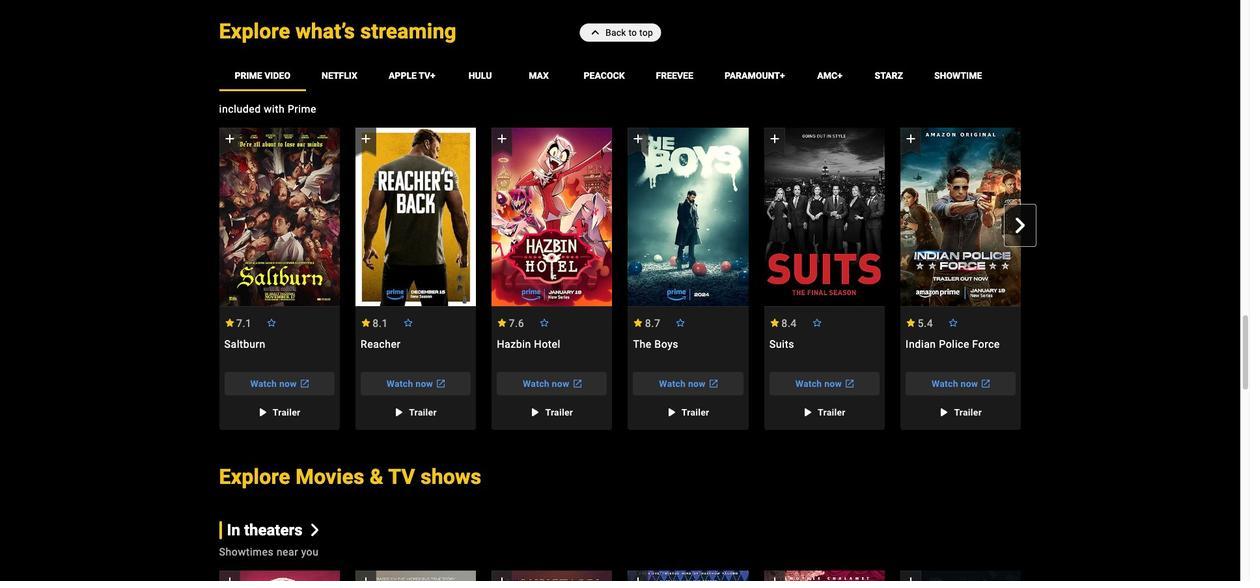 Task type: vqa. For each thing, say whether or not it's contained in the screenshot.


Task type: locate. For each thing, give the bounding box(es) containing it.
1 vertical spatial explore
[[219, 464, 290, 489]]

wonka image
[[765, 571, 885, 581]]

star inline image left the 8.7
[[633, 318, 644, 327]]

launch image
[[297, 376, 313, 391], [842, 376, 858, 391]]

4 play arrow image from the left
[[936, 404, 952, 420]]

explore for explore movies & tv shows
[[219, 464, 290, 489]]

2 launch image from the left
[[842, 376, 858, 391]]

add image
[[358, 131, 374, 147], [495, 131, 510, 147], [767, 131, 783, 147], [495, 574, 510, 581], [904, 574, 919, 581]]

play arrow image for saltburn
[[255, 404, 270, 420]]

watch now down hazbin hotel link
[[523, 378, 570, 389]]

2 watch now from the left
[[387, 378, 433, 389]]

&
[[370, 464, 384, 489]]

with
[[264, 103, 285, 116]]

the boys link
[[628, 338, 749, 364]]

6 now from the left
[[961, 378, 979, 389]]

watch now for reacher
[[387, 378, 433, 389]]

1 watch from the left
[[250, 378, 277, 389]]

in theaters
[[227, 521, 303, 539]]

reacher image
[[356, 128, 476, 306]]

0 vertical spatial chevron right inline image
[[1013, 218, 1029, 233]]

play arrow image down 'the boys' link
[[664, 404, 679, 420]]

watch now down saltburn link
[[250, 378, 297, 389]]

1 play arrow image from the left
[[255, 404, 270, 420]]

7.6
[[509, 317, 525, 329]]

launch image down force
[[979, 376, 994, 391]]

5.4
[[918, 317, 934, 329]]

watch now button down "indian police force" link
[[906, 372, 1016, 395]]

now for indian police force
[[961, 378, 979, 389]]

now down 'the boys' link
[[689, 378, 706, 389]]

2 play arrow image from the left
[[664, 404, 679, 420]]

watch now for saltburn
[[250, 378, 297, 389]]

0 horizontal spatial launch image
[[297, 376, 313, 391]]

netflix
[[322, 71, 358, 81]]

5 watch now button from the left
[[770, 372, 880, 395]]

star border inline image
[[267, 318, 277, 327], [403, 318, 413, 327], [812, 318, 823, 327]]

4 launch image from the left
[[979, 376, 994, 391]]

watch
[[250, 378, 277, 389], [387, 378, 413, 389], [523, 378, 550, 389], [659, 378, 686, 389], [796, 378, 822, 389], [932, 378, 959, 389]]

1 launch image from the left
[[297, 376, 313, 391]]

4 watch now from the left
[[659, 378, 706, 389]]

1 trailer button from the left
[[248, 400, 311, 424]]

3 watch from the left
[[523, 378, 550, 389]]

watch for hazbin hotel
[[523, 378, 550, 389]]

theaters
[[244, 521, 303, 539]]

launch image down saltburn link
[[297, 376, 313, 391]]

star border inline image up indian police force
[[948, 318, 959, 327]]

star border inline image for saltburn
[[267, 318, 277, 327]]

launch image down reacher link
[[433, 376, 449, 391]]

launch image
[[433, 376, 449, 391], [570, 376, 585, 391], [706, 376, 722, 391], [979, 376, 994, 391]]

star border inline image right the 7.1
[[267, 318, 277, 327]]

launch image for hazbin hotel
[[570, 376, 585, 391]]

2 watch now button from the left
[[361, 372, 471, 395]]

trailer button down suits link
[[793, 400, 856, 424]]

watch now button
[[224, 372, 335, 395], [361, 372, 471, 395], [497, 372, 607, 395], [633, 372, 744, 395], [770, 372, 880, 395], [906, 372, 1016, 395]]

2 horizontal spatial star border inline image
[[948, 318, 959, 327]]

suits image
[[765, 128, 885, 306]]

tv
[[388, 464, 415, 489]]

watch now down 'the boys' link
[[659, 378, 706, 389]]

3 star border inline image from the left
[[948, 318, 959, 327]]

play arrow image
[[391, 404, 407, 420], [527, 404, 543, 420]]

star border inline image for hotel
[[539, 318, 550, 327]]

hazbin
[[497, 338, 531, 350]]

1 star inline image from the left
[[224, 318, 235, 327]]

4 now from the left
[[689, 378, 706, 389]]

3 watch now from the left
[[523, 378, 570, 389]]

2 horizontal spatial star border inline image
[[812, 318, 823, 327]]

5 trailer button from the left
[[793, 400, 856, 424]]

watch now button down reacher link
[[361, 372, 471, 395]]

2 watch from the left
[[387, 378, 413, 389]]

add image for the indian police force "image"
[[904, 131, 919, 147]]

1 star border inline image from the left
[[267, 318, 277, 327]]

watch now down reacher link
[[387, 378, 433, 389]]

2 star border inline image from the left
[[403, 318, 413, 327]]

paramount+
[[725, 71, 785, 81]]

1 horizontal spatial star inline image
[[361, 318, 371, 327]]

top
[[640, 27, 653, 38]]

watch down "indian police force" link
[[932, 378, 959, 389]]

0 horizontal spatial chevron right inline image
[[309, 524, 321, 536]]

launch image for the boys
[[706, 376, 722, 391]]

watch now button for hazbin hotel
[[497, 372, 607, 395]]

group containing 8.1
[[356, 128, 476, 430]]

2 trailer from the left
[[409, 407, 437, 417]]

trailer
[[273, 407, 301, 417], [409, 407, 437, 417], [546, 407, 573, 417], [682, 407, 710, 417], [818, 407, 846, 417], [955, 407, 982, 417]]

play arrow image down hazbin hotel link
[[527, 404, 543, 420]]

4 trailer button from the left
[[657, 400, 720, 424]]

streaming
[[361, 19, 457, 44]]

0 horizontal spatial star border inline image
[[267, 318, 277, 327]]

6 watch now from the left
[[932, 378, 979, 389]]

watch now button down saltburn link
[[224, 372, 335, 395]]

play arrow image down "indian police force" link
[[936, 404, 952, 420]]

star border inline image right 8.1
[[403, 318, 413, 327]]

tab list
[[219, 60, 1037, 91]]

now for suits
[[825, 378, 842, 389]]

trailer button down saltburn link
[[248, 400, 311, 424]]

3 launch image from the left
[[706, 376, 722, 391]]

watch now for the boys
[[659, 378, 706, 389]]

explore what's streaming
[[219, 19, 457, 44]]

play arrow image
[[255, 404, 270, 420], [664, 404, 679, 420], [800, 404, 816, 420], [936, 404, 952, 420]]

watch now down "indian police force" link
[[932, 378, 979, 389]]

star border inline image for boys
[[676, 318, 686, 327]]

1 horizontal spatial star border inline image
[[403, 318, 413, 327]]

5 watch from the left
[[796, 378, 822, 389]]

8.4
[[782, 317, 797, 329]]

watch down reacher link
[[387, 378, 413, 389]]

star inline image
[[224, 318, 235, 327], [361, 318, 371, 327], [906, 318, 917, 327]]

add image for 8.1
[[358, 131, 374, 147]]

2 explore from the top
[[219, 464, 290, 489]]

1 horizontal spatial star inline image
[[633, 318, 644, 327]]

now for the boys
[[689, 378, 706, 389]]

1 horizontal spatial launch image
[[842, 376, 858, 391]]

watch now button down hazbin hotel link
[[497, 372, 607, 395]]

4 watch now button from the left
[[633, 372, 744, 395]]

play arrow image for suits
[[800, 404, 816, 420]]

the boys in the boat image
[[356, 571, 476, 581]]

6 watch now button from the left
[[906, 372, 1016, 395]]

0 horizontal spatial star inline image
[[497, 318, 508, 327]]

chevron right inline image
[[1013, 218, 1029, 233], [309, 524, 321, 536]]

trailer down suits link
[[818, 407, 846, 417]]

watch down suits link
[[796, 378, 822, 389]]

2 now from the left
[[416, 378, 433, 389]]

saltburn link
[[219, 338, 340, 364]]

1 watch now from the left
[[250, 378, 297, 389]]

watch now button for saltburn
[[224, 372, 335, 395]]

police
[[939, 338, 970, 350]]

now down hazbin hotel link
[[552, 378, 570, 389]]

force
[[973, 338, 1000, 350]]

6 trailer button from the left
[[930, 400, 993, 424]]

1 play arrow image from the left
[[391, 404, 407, 420]]

3 trailer button from the left
[[521, 400, 584, 424]]

star inline image left the 8.4
[[770, 318, 780, 327]]

star border inline image for police
[[948, 318, 959, 327]]

watch now
[[250, 378, 297, 389], [387, 378, 433, 389], [523, 378, 570, 389], [659, 378, 706, 389], [796, 378, 842, 389], [932, 378, 979, 389]]

group
[[204, 128, 1037, 432], [219, 128, 340, 430], [219, 128, 340, 307], [356, 128, 476, 430], [356, 128, 476, 307], [492, 128, 613, 430], [492, 128, 613, 307], [628, 128, 749, 430], [628, 128, 749, 307], [765, 128, 885, 430], [765, 128, 885, 307], [901, 128, 1022, 430], [901, 128, 1022, 307], [219, 571, 340, 581], [356, 571, 476, 581], [492, 571, 613, 581], [628, 571, 749, 581], [765, 571, 885, 581], [901, 571, 1022, 581]]

showtime
[[935, 71, 983, 81]]

watch down 'the boys' link
[[659, 378, 686, 389]]

0 horizontal spatial play arrow image
[[391, 404, 407, 420]]

explore
[[219, 19, 290, 44], [219, 464, 290, 489]]

the boys image
[[628, 128, 749, 306]]

3 play arrow image from the left
[[800, 404, 816, 420]]

you
[[301, 546, 319, 559]]

add image
[[222, 131, 237, 147], [631, 131, 647, 147], [904, 131, 919, 147], [222, 574, 237, 581], [358, 574, 374, 581], [631, 574, 647, 581], [767, 574, 783, 581]]

the
[[633, 338, 652, 350]]

watch now down suits link
[[796, 378, 842, 389]]

2 trailer button from the left
[[384, 400, 447, 424]]

watch down hazbin hotel link
[[523, 378, 550, 389]]

explore for explore what's streaming
[[219, 19, 290, 44]]

trailer button down "indian police force" link
[[930, 400, 993, 424]]

2 star inline image from the left
[[361, 318, 371, 327]]

star inline image for 5.4
[[906, 318, 917, 327]]

trailer down 'the boys' link
[[682, 407, 710, 417]]

1 explore from the top
[[219, 19, 290, 44]]

1 horizontal spatial play arrow image
[[527, 404, 543, 420]]

star border inline image right the 8.4
[[812, 318, 823, 327]]

the boys
[[633, 338, 679, 350]]

trailer down saltburn link
[[273, 407, 301, 417]]

play arrow image down reacher link
[[391, 404, 407, 420]]

3 star inline image from the left
[[770, 318, 780, 327]]

6 watch from the left
[[932, 378, 959, 389]]

launch image down 'the boys' link
[[706, 376, 722, 391]]

explore up prime
[[219, 19, 290, 44]]

trailer down "indian police force" link
[[955, 407, 982, 417]]

1 star border inline image from the left
[[539, 318, 550, 327]]

6 trailer from the left
[[955, 407, 982, 417]]

launch image down suits link
[[842, 376, 858, 391]]

1 vertical spatial chevron right inline image
[[309, 524, 321, 536]]

1 trailer from the left
[[273, 407, 301, 417]]

trailer button down hazbin hotel link
[[521, 400, 584, 424]]

watch for indian police force
[[932, 378, 959, 389]]

group containing 7.6
[[492, 128, 613, 430]]

2 star border inline image from the left
[[676, 318, 686, 327]]

star inline image left 5.4
[[906, 318, 917, 327]]

8.1
[[373, 317, 388, 329]]

star inline image left the 7.1
[[224, 318, 235, 327]]

reacher link
[[356, 338, 476, 364]]

included
[[219, 103, 261, 116]]

3 watch now button from the left
[[497, 372, 607, 395]]

trailer button down reacher link
[[384, 400, 447, 424]]

showtimes
[[219, 546, 274, 559]]

3 trailer from the left
[[546, 407, 573, 417]]

add image for the boys image
[[631, 131, 647, 147]]

group containing 8.4
[[765, 128, 885, 430]]

0 vertical spatial explore
[[219, 19, 290, 44]]

trailer button for reacher
[[384, 400, 447, 424]]

star border inline image
[[539, 318, 550, 327], [676, 318, 686, 327], [948, 318, 959, 327]]

1 star inline image from the left
[[497, 318, 508, 327]]

2 horizontal spatial star inline image
[[770, 318, 780, 327]]

now down saltburn link
[[279, 378, 297, 389]]

hotel
[[534, 338, 561, 350]]

now down "indian police force" link
[[961, 378, 979, 389]]

star border inline image up hotel
[[539, 318, 550, 327]]

now for saltburn
[[279, 378, 297, 389]]

1 horizontal spatial star border inline image
[[676, 318, 686, 327]]

watch down saltburn link
[[250, 378, 277, 389]]

5 trailer from the left
[[818, 407, 846, 417]]

launch image down hazbin hotel link
[[570, 376, 585, 391]]

in
[[227, 521, 240, 539]]

2 launch image from the left
[[570, 376, 585, 391]]

freevee
[[656, 71, 694, 81]]

play arrow image down suits link
[[800, 404, 816, 420]]

0 horizontal spatial star inline image
[[224, 318, 235, 327]]

add image for wonka image
[[767, 574, 783, 581]]

watch now button down suits link
[[770, 372, 880, 395]]

hazbin hotel image
[[492, 128, 613, 306]]

4 watch from the left
[[659, 378, 686, 389]]

2 play arrow image from the left
[[527, 404, 543, 420]]

3 star border inline image from the left
[[812, 318, 823, 327]]

apple
[[389, 71, 417, 81]]

video
[[265, 71, 291, 81]]

add image for 8.4
[[767, 131, 783, 147]]

4 trailer from the left
[[682, 407, 710, 417]]

5 watch now from the left
[[796, 378, 842, 389]]

0 horizontal spatial star border inline image
[[539, 318, 550, 327]]

trailer button for hazbin hotel
[[521, 400, 584, 424]]

trailer button for the boys
[[657, 400, 720, 424]]

back to top
[[606, 27, 653, 38]]

star inline image
[[497, 318, 508, 327], [633, 318, 644, 327], [770, 318, 780, 327]]

3 star inline image from the left
[[906, 318, 917, 327]]

now down reacher link
[[416, 378, 433, 389]]

i.s.s. image
[[901, 571, 1022, 581]]

now
[[279, 378, 297, 389], [416, 378, 433, 389], [552, 378, 570, 389], [689, 378, 706, 389], [825, 378, 842, 389], [961, 378, 979, 389]]

chevron right inline image inside the in theaters 'link'
[[309, 524, 321, 536]]

1 now from the left
[[279, 378, 297, 389]]

tv+
[[419, 71, 436, 81]]

trailer button for suits
[[793, 400, 856, 424]]

tab list containing prime video
[[219, 60, 1037, 91]]

back
[[606, 27, 626, 38]]

trailer button
[[248, 400, 311, 424], [384, 400, 447, 424], [521, 400, 584, 424], [657, 400, 720, 424], [793, 400, 856, 424], [930, 400, 993, 424]]

watch for the boys
[[659, 378, 686, 389]]

trailer down reacher link
[[409, 407, 437, 417]]

5 now from the left
[[825, 378, 842, 389]]

trailer button down 'the boys' link
[[657, 400, 720, 424]]

2 star inline image from the left
[[633, 318, 644, 327]]

trailer for hazbin hotel
[[546, 407, 573, 417]]

now down suits link
[[825, 378, 842, 389]]

watch now button down 'the boys' link
[[633, 372, 744, 395]]

3 now from the left
[[552, 378, 570, 389]]

star border inline image up boys
[[676, 318, 686, 327]]

watch now for suits
[[796, 378, 842, 389]]

watch for saltburn
[[250, 378, 277, 389]]

star inline image for 8.4
[[770, 318, 780, 327]]

1 launch image from the left
[[433, 376, 449, 391]]

1 watch now button from the left
[[224, 372, 335, 395]]

trailer down hazbin hotel link
[[546, 407, 573, 417]]

watch now for hazbin hotel
[[523, 378, 570, 389]]

8.7
[[645, 317, 661, 329]]

2 horizontal spatial star inline image
[[906, 318, 917, 327]]

play arrow image down saltburn link
[[255, 404, 270, 420]]

star inline image left 8.1
[[361, 318, 371, 327]]

max
[[529, 71, 549, 81]]

explore up "in theaters"
[[219, 464, 290, 489]]

star inline image left the 7.6
[[497, 318, 508, 327]]



Task type: describe. For each thing, give the bounding box(es) containing it.
add image for saltburn image
[[222, 131, 237, 147]]

watch for suits
[[796, 378, 822, 389]]

in theaters link
[[219, 521, 321, 540]]

star inline image for 7.1
[[224, 318, 235, 327]]

watch now button for indian police force
[[906, 372, 1016, 395]]

launch image for indian police force
[[979, 376, 994, 391]]

prime
[[235, 71, 262, 81]]

watch now button for the boys
[[633, 372, 744, 395]]

mean girls image
[[219, 571, 340, 581]]

hulu
[[469, 71, 492, 81]]

peacock
[[584, 71, 625, 81]]

trailer button for indian police force
[[930, 400, 993, 424]]

boys
[[655, 338, 679, 350]]

play arrow image for hazbin hotel
[[527, 404, 543, 420]]

add image for 7.6
[[495, 131, 510, 147]]

star inline image for 7.6
[[497, 318, 508, 327]]

watch now for indian police force
[[932, 378, 979, 389]]

trailer button for saltburn
[[248, 400, 311, 424]]

indian police force link
[[901, 338, 1022, 364]]

shows
[[421, 464, 482, 489]]

hazbin hotel
[[497, 338, 561, 350]]

prime
[[288, 103, 317, 116]]

indian police force image
[[901, 128, 1022, 306]]

add image for 'argylle' image
[[631, 574, 647, 581]]

watch now button for suits
[[770, 372, 880, 395]]

what's
[[296, 19, 355, 44]]

back to top button
[[580, 23, 661, 42]]

argylle image
[[628, 571, 749, 581]]

watch for reacher
[[387, 378, 413, 389]]

star border inline image for reacher
[[403, 318, 413, 327]]

now for hazbin hotel
[[552, 378, 570, 389]]

now for reacher
[[416, 378, 433, 389]]

add image for the boys in the boat image
[[358, 574, 374, 581]]

saltburn image
[[219, 128, 340, 306]]

saltburn
[[224, 338, 266, 350]]

prime video
[[235, 71, 291, 81]]

expand less image
[[588, 23, 606, 42]]

suits
[[770, 338, 795, 350]]

hazbin hotel link
[[492, 338, 613, 364]]

watch now button for reacher
[[361, 372, 471, 395]]

star border inline image for suits
[[812, 318, 823, 327]]

trailer for indian police force
[[955, 407, 982, 417]]

1 horizontal spatial chevron right inline image
[[1013, 218, 1029, 233]]

starz
[[875, 71, 903, 81]]

trailer for reacher
[[409, 407, 437, 417]]

play arrow image for the boys
[[664, 404, 679, 420]]

amc+
[[818, 71, 843, 81]]

included with prime
[[219, 103, 317, 116]]

indian
[[906, 338, 937, 350]]

trailer for saltburn
[[273, 407, 301, 417]]

apple tv+
[[389, 71, 436, 81]]

launch image for saltburn
[[297, 376, 313, 391]]

group containing 8.7
[[628, 128, 749, 430]]

explore movies & tv shows
[[219, 464, 482, 489]]

showtimes near you
[[219, 546, 319, 559]]

launch image for reacher
[[433, 376, 449, 391]]

star inline image for 8.7
[[633, 318, 644, 327]]

dune: part two image
[[492, 571, 613, 581]]

launch image for suits
[[842, 376, 858, 391]]

to
[[629, 27, 637, 38]]

movies
[[296, 464, 365, 489]]

add image for the mean girls image
[[222, 574, 237, 581]]

reacher
[[361, 338, 401, 350]]

trailer for the boys
[[682, 407, 710, 417]]

7.1
[[236, 317, 252, 329]]

star inline image for 8.1
[[361, 318, 371, 327]]

group containing 5.4
[[901, 128, 1022, 430]]

suits link
[[765, 338, 885, 364]]

play arrow image for reacher
[[391, 404, 407, 420]]

trailer for suits
[[818, 407, 846, 417]]

near
[[277, 546, 298, 559]]

play arrow image for indian police force
[[936, 404, 952, 420]]

indian police force
[[906, 338, 1000, 350]]



